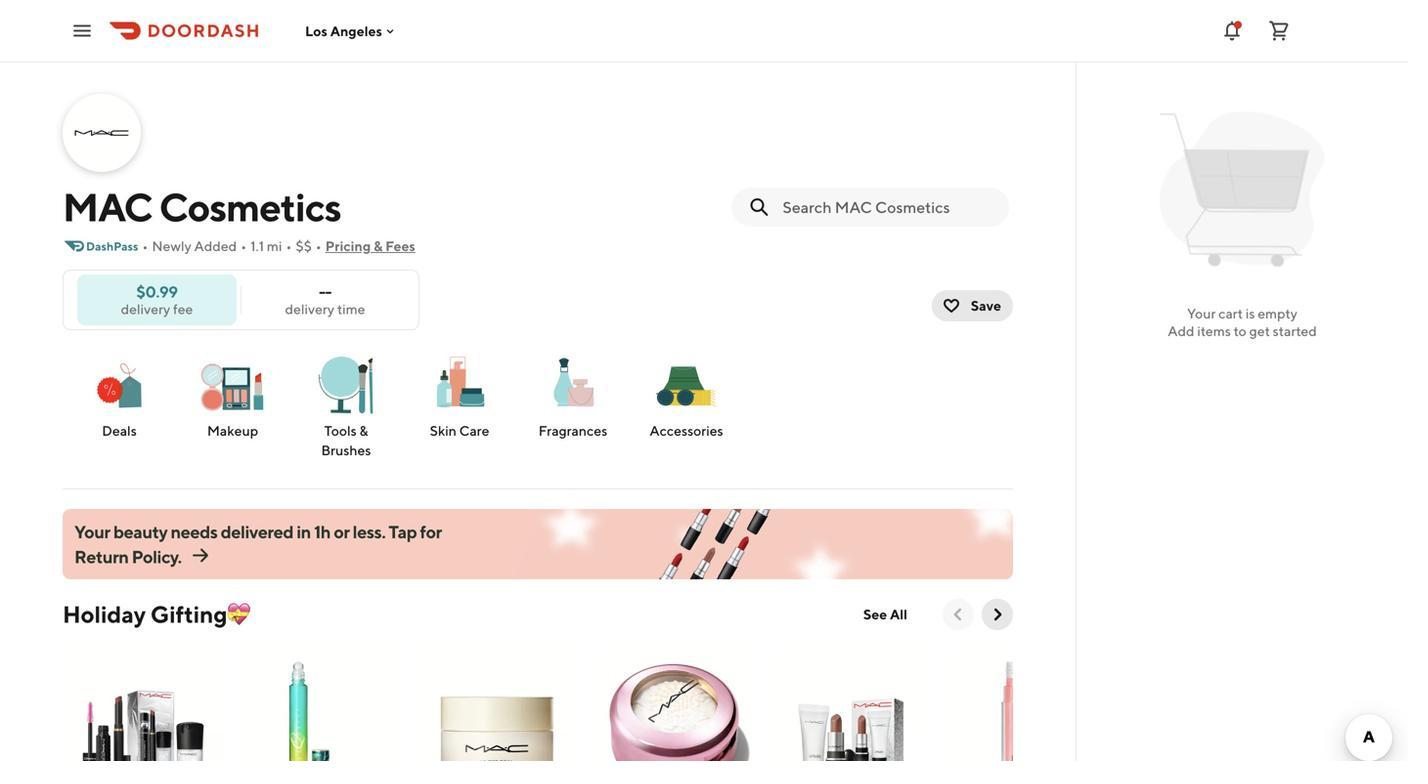 Task type: locate. For each thing, give the bounding box(es) containing it.
skin care image
[[424, 351, 495, 413]]

0 vertical spatial your
[[1187, 306, 1216, 322]]

0 horizontal spatial delivery
[[121, 301, 170, 317]]

• left 'newly'
[[142, 238, 148, 254]]

pricing
[[325, 238, 371, 254]]

1 vertical spatial &
[[359, 423, 368, 439]]

1 vertical spatial your
[[74, 522, 110, 543]]

m.a.c cosmetics sparkler zero chill eyeshadow image
[[594, 646, 755, 762]]

your inside your cart is empty add items to get started
[[1187, 306, 1216, 322]]

0 items, open order cart image
[[1267, 19, 1291, 43]]

your for cart
[[1187, 306, 1216, 322]]

& right "tools"
[[359, 423, 368, 439]]

your up items at the right of the page
[[1187, 306, 1216, 322]]

0 horizontal spatial &
[[359, 423, 368, 439]]

4 • from the left
[[316, 238, 322, 254]]

&
[[374, 238, 383, 254], [359, 423, 368, 439]]

needs
[[171, 522, 218, 543]]

open menu image
[[70, 19, 94, 43]]

1 delivery from the left
[[121, 301, 170, 317]]

accessories link
[[638, 350, 735, 442]]

fragrances
[[539, 423, 608, 439]]

& inside tools & brushes
[[359, 423, 368, 439]]

get
[[1249, 323, 1270, 339]]

mi
[[267, 238, 282, 254]]

makeup link
[[184, 350, 282, 442]]

to
[[1234, 323, 1247, 339]]

your
[[1187, 306, 1216, 322], [74, 522, 110, 543]]

your for beauty
[[74, 522, 110, 543]]

time
[[337, 301, 365, 317]]

your beauty needs delivered in 1h or less. tap for return policy.
[[74, 522, 442, 567]]

your up return
[[74, 522, 110, 543]]

in
[[297, 522, 311, 543]]

your cart is empty add items to get started
[[1168, 306, 1317, 339]]

2 delivery from the left
[[285, 301, 334, 317]]

thermo-status best-sellers kit image
[[63, 646, 224, 762]]

Search MAC Cosmetics search field
[[783, 197, 994, 218]]

tools & brushes image
[[311, 351, 381, 422]]

1h
[[314, 522, 331, 543]]

empty
[[1258, 306, 1298, 322]]

delivery left fee
[[121, 301, 170, 317]]

notification bell image
[[1221, 19, 1244, 43]]

& left fees
[[374, 238, 383, 254]]

0 horizontal spatial your
[[74, 522, 110, 543]]

add
[[1168, 323, 1195, 339]]

delivery inside $0.99 delivery fee
[[121, 301, 170, 317]]

• right '$$'
[[316, 238, 322, 254]]

1 horizontal spatial delivery
[[285, 301, 334, 317]]

delivery left time
[[285, 301, 334, 317]]

1 horizontal spatial your
[[1187, 306, 1216, 322]]

fees
[[385, 238, 415, 254]]

your inside your beauty needs delivered in 1h or less. tap for return policy.
[[74, 522, 110, 543]]

skin care
[[430, 423, 489, 439]]

• left 1.1 at the left
[[241, 238, 247, 254]]

delivery
[[121, 301, 170, 317], [285, 301, 334, 317]]

cart
[[1219, 306, 1243, 322]]

see all
[[863, 607, 908, 623]]

• right mi
[[286, 238, 292, 254]]

tools
[[324, 423, 357, 439]]

-
[[319, 283, 325, 301], [325, 283, 331, 301]]

all
[[890, 607, 908, 623]]

1 • from the left
[[142, 238, 148, 254]]

mac
[[63, 184, 152, 230]]

m.a.c cosmetics turquatic rollerball perfume (0.2 oz) image
[[240, 646, 401, 762]]

•
[[142, 238, 148, 254], [241, 238, 247, 254], [286, 238, 292, 254], [316, 238, 322, 254]]

los angeles
[[305, 23, 382, 39]]

tap
[[389, 522, 417, 543]]

previous button of carousel image
[[949, 605, 968, 625]]

empty retail cart image
[[1151, 98, 1334, 282]]

care
[[459, 423, 489, 439]]

see
[[863, 607, 887, 623]]

fee
[[173, 301, 193, 317]]

makeup image
[[198, 351, 268, 422]]

m.a.c cosmetics hyper real skincanvas balm moisturizing face cream (1.7 oz) image
[[417, 646, 578, 762]]

newly
[[152, 238, 191, 254]]

1 horizontal spatial &
[[374, 238, 383, 254]]



Task type: vqa. For each thing, say whether or not it's contained in the screenshot.
the and at right
no



Task type: describe. For each thing, give the bounding box(es) containing it.
mac cosmetics
[[63, 184, 341, 230]]

2 • from the left
[[241, 238, 247, 254]]

holiday gifting💝 link
[[63, 599, 251, 631]]

tools & brushes
[[321, 423, 371, 459]]

is
[[1246, 306, 1255, 322]]

beauty
[[113, 522, 168, 543]]

los angeles button
[[305, 23, 398, 39]]

1 - from the left
[[319, 283, 325, 301]]

$0.99 delivery fee
[[121, 283, 193, 317]]

holiday
[[63, 601, 146, 629]]

policy.
[[132, 546, 182, 567]]

deals image
[[84, 351, 155, 422]]

angeles
[[330, 23, 382, 39]]

-- delivery time
[[285, 283, 365, 317]]

los
[[305, 23, 328, 39]]

mac cosmetics image
[[65, 96, 139, 170]]

deals
[[102, 423, 137, 439]]

accessories image
[[651, 351, 722, 422]]

skin care link
[[411, 350, 509, 442]]

or
[[334, 522, 350, 543]]

for
[[420, 522, 442, 543]]

dashpass
[[86, 240, 138, 253]]

fragrances link
[[524, 350, 622, 442]]

fragrances image
[[538, 351, 608, 413]]

started
[[1273, 323, 1317, 339]]

gifting💝
[[150, 601, 251, 629]]

winter's kiss mini lip duo set image
[[771, 646, 932, 762]]

delivered
[[221, 522, 293, 543]]

holiday gifting💝
[[63, 601, 251, 629]]

delivery inside -- delivery time
[[285, 301, 334, 317]]

next button of carousel image
[[988, 605, 1007, 625]]

less.
[[353, 522, 386, 543]]

2 - from the left
[[325, 283, 331, 301]]

tools & brushes link
[[297, 350, 395, 462]]

see all link
[[852, 599, 919, 631]]

deals link
[[70, 350, 168, 442]]

added
[[194, 238, 237, 254]]

0 vertical spatial &
[[374, 238, 383, 254]]

skin
[[430, 423, 457, 439]]

accessories
[[650, 423, 723, 439]]

items
[[1197, 323, 1231, 339]]

$0.99
[[136, 283, 178, 301]]

save
[[971, 298, 1001, 314]]

makeup
[[207, 423, 258, 439]]

cosmetics
[[159, 184, 341, 230]]

return
[[74, 546, 129, 567]]

1.1
[[250, 238, 264, 254]]

3 • from the left
[[286, 238, 292, 254]]

• newly added • 1.1 mi • $$ • pricing & fees
[[142, 238, 415, 254]]

brushes
[[321, 443, 371, 459]]

save button
[[932, 290, 1013, 322]]

$$
[[296, 238, 312, 254]]

pricing & fees button
[[325, 231, 415, 262]]



